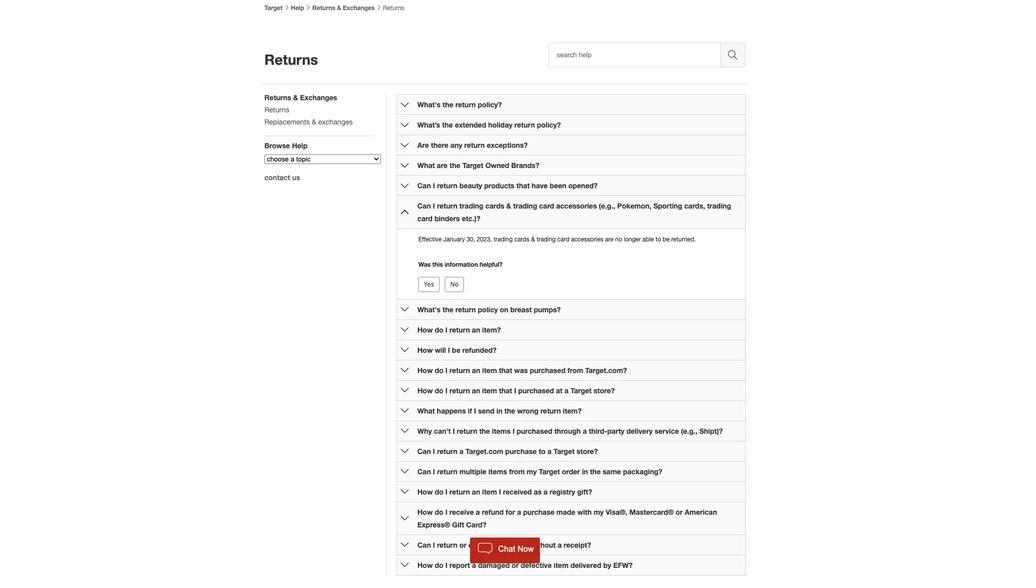 Task type: locate. For each thing, give the bounding box(es) containing it.
exchanges
[[343, 4, 375, 12], [300, 93, 337, 102]]

0 vertical spatial be
[[663, 236, 670, 243]]

if
[[468, 407, 472, 415]]

0 vertical spatial store?
[[594, 386, 615, 395]]

1 vertical spatial purchased
[[518, 386, 554, 395]]

how do i return an item i received as a registry gift? link
[[417, 488, 592, 496]]

return up happens
[[449, 386, 470, 395]]

1 can from the top
[[417, 181, 431, 190]]

2 vertical spatial or
[[512, 561, 519, 570]]

trading right cards,
[[707, 202, 731, 210]]

purchased up the wrong
[[518, 386, 554, 395]]

do for how do i return an item that was purchased from target.com?
[[435, 366, 443, 375]]

1 vertical spatial in
[[582, 468, 588, 476]]

accessories down opened? on the top of page
[[556, 202, 597, 210]]

circle arrow e image for how will i be refunded?
[[401, 346, 409, 354]]

how do i return an item that i purchased at a target store?
[[417, 386, 615, 395]]

1 vertical spatial from
[[509, 468, 525, 476]]

1 vertical spatial what
[[417, 407, 435, 415]]

from
[[567, 366, 583, 375], [509, 468, 525, 476]]

was this information helpful?
[[418, 261, 503, 268]]

longer
[[624, 236, 641, 243]]

be right will
[[452, 346, 460, 355]]

1 vertical spatial what's
[[417, 305, 441, 314]]

can i return or exchange an item without a receipt? link
[[417, 541, 591, 550]]

what's for what's the return policy?
[[417, 100, 441, 109]]

are left no
[[605, 236, 614, 243]]

the up how do i return an item? link
[[443, 305, 453, 314]]

delivered
[[570, 561, 601, 570]]

circle arrow e image
[[401, 121, 409, 129], [401, 182, 409, 190], [401, 306, 409, 314], [401, 346, 409, 354], [401, 366, 409, 375], [401, 427, 409, 435]]

return left beauty
[[437, 181, 457, 190]]

my
[[527, 468, 537, 476], [594, 508, 604, 517]]

a up card?
[[476, 508, 480, 517]]

0 horizontal spatial be
[[452, 346, 460, 355]]

0 vertical spatial cards
[[485, 202, 504, 210]]

purchase up can i return multiple items from my target order in the same packaging? link
[[505, 447, 537, 456]]

chat now button
[[470, 538, 540, 564]]

the up target.com
[[479, 427, 490, 436]]

0 vertical spatial accessories
[[556, 202, 597, 210]]

1 vertical spatial my
[[594, 508, 604, 517]]

target down the are there any return exceptions? 'link'
[[462, 161, 483, 170]]

5 can from the top
[[417, 541, 431, 550]]

0 horizontal spatial my
[[527, 468, 537, 476]]

exchanges inside returns & exchanges returns replacements & exchanges
[[300, 93, 337, 102]]

return up binders
[[437, 202, 457, 210]]

card right circle arrow s image
[[417, 214, 432, 223]]

circle arrow e image for what's the return policy on breast pumps?
[[401, 306, 409, 314]]

can inside 'can i return trading cards & trading card accessories (e.g., pokemon, sporting cards, trading card binders etc.)?'
[[417, 202, 431, 210]]

as
[[534, 488, 542, 496]]

circle arrow e image for are there any return exceptions?
[[401, 141, 409, 149]]

etc.)?
[[462, 214, 480, 223]]

1 horizontal spatial be
[[663, 236, 670, 243]]

that up "what happens if i send in the wrong return item?"
[[499, 386, 512, 395]]

2 horizontal spatial or
[[676, 508, 683, 517]]

contact
[[264, 173, 290, 182]]

cards inside 'can i return trading cards & trading card accessories (e.g., pokemon, sporting cards, trading card binders etc.)?'
[[485, 202, 504, 210]]

0 vertical spatial are
[[437, 161, 448, 170]]

circle arrow e image
[[401, 101, 409, 109], [401, 141, 409, 149], [401, 161, 409, 169], [401, 326, 409, 334], [401, 387, 409, 395], [401, 407, 409, 415], [401, 448, 409, 456], [401, 468, 409, 476], [401, 488, 409, 496], [401, 515, 409, 523], [401, 541, 409, 549], [401, 561, 409, 570]]

no
[[615, 236, 622, 243]]

what's the return policy? link
[[417, 100, 502, 109]]

exchange
[[468, 541, 501, 550]]

what's up how do i return an item? link
[[417, 305, 441, 314]]

what are the target owned brands?
[[417, 161, 539, 170]]

1 vertical spatial accessories
[[571, 236, 603, 243]]

card
[[539, 202, 554, 210], [417, 214, 432, 223], [557, 236, 569, 243]]

3 circle arrow e image from the top
[[401, 161, 409, 169]]

my inside 'how do i receive a refund for a purchase made with my visa®, mastercard® or american express® gift card?'
[[594, 508, 604, 517]]

6 how from the top
[[417, 508, 433, 517]]

circle arrow e image for what's the return policy?
[[401, 101, 409, 109]]

0 horizontal spatial policy?
[[478, 100, 502, 109]]

2 can from the top
[[417, 202, 431, 210]]

circle arrow e image for how do i receive a refund for a purchase made with my visa®, mastercard® or american express® gift card?
[[401, 515, 409, 523]]

navigation
[[264, 93, 381, 297]]

store? down third-
[[577, 447, 598, 456]]

how for how do i report a damaged or defective item delivered by efw?
[[417, 561, 433, 570]]

1 horizontal spatial from
[[567, 366, 583, 375]]

purchase
[[505, 447, 537, 456], [523, 508, 555, 517]]

0 horizontal spatial or
[[459, 541, 467, 550]]

that left 'have'
[[516, 181, 530, 190]]

how inside 'how do i receive a refund for a purchase made with my visa®, mastercard® or american express® gift card?'
[[417, 508, 433, 517]]

(e.g., inside 'can i return trading cards & trading card accessories (e.g., pokemon, sporting cards, trading card binders etc.)?'
[[599, 202, 615, 210]]

1 horizontal spatial card
[[539, 202, 554, 210]]

cards
[[485, 202, 504, 210], [514, 236, 529, 243]]

how do i return an item that was purchased from target.com? link
[[417, 366, 627, 375]]

target down through
[[554, 447, 575, 456]]

1 horizontal spatial to
[[656, 236, 661, 243]]

3 can from the top
[[417, 447, 431, 456]]

an for how do i return an item i received as a registry gift?
[[472, 488, 480, 496]]

9 circle arrow e image from the top
[[401, 488, 409, 496]]

i
[[433, 181, 435, 190], [433, 202, 435, 210], [445, 326, 447, 334], [448, 346, 450, 355], [445, 366, 447, 375], [445, 386, 447, 395], [514, 386, 516, 395], [474, 407, 476, 415], [453, 427, 455, 436], [513, 427, 515, 436], [433, 447, 435, 456], [433, 468, 435, 476], [445, 488, 447, 496], [499, 488, 501, 496], [445, 508, 447, 517], [433, 541, 435, 550], [445, 561, 447, 570]]

cards,
[[684, 202, 705, 210]]

been
[[550, 181, 566, 190]]

&
[[337, 4, 341, 12], [293, 93, 298, 102], [312, 118, 316, 126], [506, 202, 511, 210], [531, 236, 535, 243]]

store?
[[594, 386, 615, 395], [577, 447, 598, 456]]

can i return beauty products that have been opened? link
[[417, 181, 598, 190]]

browse help
[[264, 141, 307, 150]]

my right with
[[594, 508, 604, 517]]

1 circle arrow e image from the top
[[401, 121, 409, 129]]

what happens if i send in the wrong return item?
[[417, 407, 582, 415]]

circle arrow e image for what's the extended holiday return policy?
[[401, 121, 409, 129]]

0 vertical spatial exchanges
[[343, 4, 375, 12]]

will
[[435, 346, 446, 355]]

1 vertical spatial or
[[459, 541, 467, 550]]

trading up etc.)?
[[459, 202, 483, 210]]

1 vertical spatial are
[[605, 236, 614, 243]]

a right report
[[472, 561, 476, 570]]

can for can i return trading cards & trading card accessories (e.g., pokemon, sporting cards, trading card binders etc.)?
[[417, 202, 431, 210]]

2 vertical spatial card
[[557, 236, 569, 243]]

policy? up 'brands?'
[[537, 121, 561, 129]]

can for can i return multiple items from my target order in the same packaging?
[[417, 468, 431, 476]]

now
[[518, 545, 534, 554]]

& right help link
[[337, 4, 341, 12]]

1 vertical spatial (e.g.,
[[681, 427, 697, 436]]

1 what from the top
[[417, 161, 435, 170]]

what's
[[417, 121, 440, 129]]

brands?
[[511, 161, 539, 170]]

(e.g., left shipt)?
[[681, 427, 697, 436]]

are
[[437, 161, 448, 170], [605, 236, 614, 243]]

5 how from the top
[[417, 488, 433, 496]]

1 vertical spatial card
[[417, 214, 432, 223]]

purchased up the at
[[530, 366, 566, 375]]

or down 'chat now'
[[512, 561, 519, 570]]

2 circle arrow e image from the top
[[401, 141, 409, 149]]

0 horizontal spatial from
[[509, 468, 525, 476]]

items up how do i return an item i received as a registry gift? link
[[488, 468, 507, 476]]

target left order
[[539, 468, 560, 476]]

0 vertical spatial item?
[[482, 326, 501, 334]]

& right 2023,
[[531, 236, 535, 243]]

0 horizontal spatial to
[[539, 447, 546, 456]]

return down if
[[457, 427, 477, 436]]

help right browse
[[292, 141, 307, 150]]

0 vertical spatial help
[[291, 4, 304, 12]]

how for how do i return an item i received as a registry gift?
[[417, 488, 433, 496]]

circle arrow s image
[[401, 208, 409, 216]]

(e.g., left pokemon,
[[599, 202, 615, 210]]

multiple
[[459, 468, 486, 476]]

receive
[[449, 508, 474, 517]]

1 what's from the top
[[417, 100, 441, 109]]

how
[[417, 326, 433, 334], [417, 346, 433, 355], [417, 366, 433, 375], [417, 386, 433, 395], [417, 488, 433, 496], [417, 508, 433, 517], [417, 561, 433, 570]]

item? up why can't i return the items i purchased through a third-party delivery service (e.g., shipt)? link
[[563, 407, 582, 415]]

7 how from the top
[[417, 561, 433, 570]]

to right able
[[656, 236, 661, 243]]

return left multiple
[[437, 468, 457, 476]]

trading right 2023,
[[494, 236, 513, 243]]

None image field
[[721, 43, 746, 67]]

4 can from the top
[[417, 468, 431, 476]]

2 horizontal spatial card
[[557, 236, 569, 243]]

item?
[[482, 326, 501, 334], [563, 407, 582, 415]]

& down can i return beauty products that have been opened? at the top of page
[[506, 202, 511, 210]]

1 vertical spatial policy?
[[537, 121, 561, 129]]

return inside 'can i return trading cards & trading card accessories (e.g., pokemon, sporting cards, trading card binders etc.)?'
[[437, 202, 457, 210]]

4 how from the top
[[417, 386, 433, 395]]

0 vertical spatial from
[[567, 366, 583, 375]]

can i return or exchange an item without a receipt?
[[417, 541, 591, 550]]

how will i be refunded?
[[417, 346, 497, 355]]

1 vertical spatial that
[[499, 366, 512, 375]]

how do i receive a refund for a purchase made with my visa®, mastercard® or american express® gift card?
[[417, 508, 717, 529]]

& up replacements
[[293, 93, 298, 102]]

5 circle arrow e image from the top
[[401, 366, 409, 375]]

10 circle arrow e image from the top
[[401, 515, 409, 523]]

what's for what's the return policy on breast pumps?
[[417, 305, 441, 314]]

1 vertical spatial help
[[292, 141, 307, 150]]

return right holiday
[[514, 121, 535, 129]]

1 horizontal spatial policy?
[[537, 121, 561, 129]]

a right for
[[517, 508, 521, 517]]

0 vertical spatial to
[[656, 236, 661, 243]]

to up can i return multiple items from my target order in the same packaging?
[[539, 447, 546, 456]]

how for how will i be refunded?
[[417, 346, 433, 355]]

policy? up what's the extended holiday return policy?
[[478, 100, 502, 109]]

can i return a target.com purchase to a target store?
[[417, 447, 598, 456]]

2 what from the top
[[417, 407, 435, 415]]

4 do from the top
[[435, 488, 443, 496]]

0 horizontal spatial (e.g.,
[[599, 202, 615, 210]]

0 horizontal spatial exchanges
[[300, 93, 337, 102]]

item? down what's the return policy on breast pumps? on the bottom of page
[[482, 326, 501, 334]]

3 how from the top
[[417, 366, 433, 375]]

pokemon,
[[617, 202, 651, 210]]

0 horizontal spatial in
[[496, 407, 502, 415]]

do for how do i return an item i received as a registry gift?
[[435, 488, 443, 496]]

1 vertical spatial item?
[[563, 407, 582, 415]]

0 vertical spatial (e.g.,
[[599, 202, 615, 210]]

circle arrow e image for can i return or exchange an item without a receipt?
[[401, 541, 409, 549]]

in right the "send"
[[496, 407, 502, 415]]

circle arrow e image for how do i return an item that was purchased from target.com?
[[401, 366, 409, 375]]

shipt)?
[[699, 427, 723, 436]]

2 circle arrow e image from the top
[[401, 182, 409, 190]]

return down can't at bottom left
[[437, 447, 457, 456]]

what up why
[[417, 407, 435, 415]]

packaging?
[[623, 468, 662, 476]]

0 vertical spatial in
[[496, 407, 502, 415]]

refund
[[482, 508, 504, 517]]

help right target link
[[291, 4, 304, 12]]

1 horizontal spatial item?
[[563, 407, 582, 415]]

2 how from the top
[[417, 346, 433, 355]]

can for can i return beauty products that have been opened?
[[417, 181, 431, 190]]

what for what are the target owned brands?
[[417, 161, 435, 170]]

0 vertical spatial what
[[417, 161, 435, 170]]

why can't i return the items i purchased through a third-party delivery service (e.g., shipt)?
[[417, 427, 723, 436]]

exchanges for returns & exchanges
[[343, 4, 375, 12]]

0 vertical spatial purchased
[[530, 366, 566, 375]]

contact us
[[264, 173, 300, 182]]

be left returned.
[[663, 236, 670, 243]]

cards right 2023,
[[514, 236, 529, 243]]

0 vertical spatial what's
[[417, 100, 441, 109]]

1 horizontal spatial cards
[[514, 236, 529, 243]]

accessories
[[556, 202, 597, 210], [571, 236, 603, 243]]

7 circle arrow e image from the top
[[401, 448, 409, 456]]

store? down the target.com? at the right bottom of page
[[594, 386, 615, 395]]

item for received
[[482, 488, 497, 496]]

a right the 'without'
[[558, 541, 562, 550]]

6 circle arrow e image from the top
[[401, 427, 409, 435]]

policy?
[[478, 100, 502, 109], [537, 121, 561, 129]]

& left exchanges
[[312, 118, 316, 126]]

5 do from the top
[[435, 508, 443, 517]]

sporting
[[653, 202, 682, 210]]

exchanges
[[318, 118, 353, 126]]

card down 'have'
[[539, 202, 554, 210]]

purchase down as
[[523, 508, 555, 517]]

4 circle arrow e image from the top
[[401, 326, 409, 334]]

1 vertical spatial exchanges
[[300, 93, 337, 102]]

this
[[432, 261, 443, 268]]

an for how do i return an item that was purchased from target.com?
[[472, 366, 480, 375]]

pumps?
[[534, 305, 561, 314]]

can i return trading cards & trading card accessories (e.g., pokemon, sporting cards, trading card binders etc.)? link
[[417, 202, 731, 223]]

0 vertical spatial or
[[676, 508, 683, 517]]

return up the how do i return an item?
[[455, 305, 476, 314]]

holiday
[[488, 121, 512, 129]]

purchased down the wrong
[[517, 427, 552, 436]]

6 circle arrow e image from the top
[[401, 407, 409, 415]]

the up there
[[443, 100, 453, 109]]

6 do from the top
[[435, 561, 443, 570]]

that left was
[[499, 366, 512, 375]]

products
[[484, 181, 514, 190]]

2 do from the top
[[435, 366, 443, 375]]

my up as
[[527, 468, 537, 476]]

the
[[443, 100, 453, 109], [442, 121, 453, 129], [450, 161, 460, 170], [443, 305, 453, 314], [504, 407, 515, 415], [479, 427, 490, 436], [590, 468, 601, 476]]

2 vertical spatial that
[[499, 386, 512, 395]]

8 circle arrow e image from the top
[[401, 468, 409, 476]]

1 do from the top
[[435, 326, 443, 334]]

target
[[264, 4, 282, 12], [462, 161, 483, 170], [571, 386, 592, 395], [554, 447, 575, 456], [539, 468, 560, 476]]

1 circle arrow e image from the top
[[401, 101, 409, 109]]

items
[[492, 427, 511, 436], [488, 468, 507, 476]]

returns
[[312, 4, 335, 12], [381, 5, 404, 12], [264, 51, 318, 68], [264, 93, 291, 102], [264, 106, 289, 114]]

None submit
[[418, 277, 440, 292], [445, 277, 464, 292], [418, 277, 440, 292], [445, 277, 464, 292]]

do inside 'how do i receive a refund for a purchase made with my visa®, mastercard® or american express® gift card?'
[[435, 508, 443, 517]]

items down what happens if i send in the wrong return item? link
[[492, 427, 511, 436]]

1 horizontal spatial exchanges
[[343, 4, 375, 12]]

what's the extended holiday return policy?
[[417, 121, 561, 129]]

1 vertical spatial items
[[488, 468, 507, 476]]

3 circle arrow e image from the top
[[401, 306, 409, 314]]

are down there
[[437, 161, 448, 170]]

0 vertical spatial policy?
[[478, 100, 502, 109]]

0 horizontal spatial card
[[417, 214, 432, 223]]

11 circle arrow e image from the top
[[401, 541, 409, 549]]

cards down products in the top of the page
[[485, 202, 504, 210]]

what's up what's
[[417, 100, 441, 109]]

return up receive
[[449, 488, 470, 496]]

3 do from the top
[[435, 386, 443, 395]]

from up received
[[509, 468, 525, 476]]

circle arrow e image for can i return multiple items from my target order in the same packaging?
[[401, 468, 409, 476]]

help
[[291, 4, 304, 12], [292, 141, 307, 150]]

5 circle arrow e image from the top
[[401, 387, 409, 395]]

12 circle arrow e image from the top
[[401, 561, 409, 570]]

1 vertical spatial purchase
[[523, 508, 555, 517]]

1 how from the top
[[417, 326, 433, 334]]

i inside 'can i return trading cards & trading card accessories (e.g., pokemon, sporting cards, trading card binders etc.)?'
[[433, 202, 435, 210]]

0 vertical spatial card
[[539, 202, 554, 210]]

in right order
[[582, 468, 588, 476]]

or up report
[[459, 541, 467, 550]]

how for how do i return an item that was purchased from target.com?
[[417, 366, 433, 375]]

accessories down can i return trading cards & trading card accessories (e.g., pokemon, sporting cards, trading card binders etc.)? link at the top of page
[[571, 236, 603, 243]]

or left american
[[676, 508, 683, 517]]

what down are
[[417, 161, 435, 170]]

express®
[[417, 521, 450, 529]]

0 horizontal spatial cards
[[485, 202, 504, 210]]

2 what's from the top
[[417, 305, 441, 314]]

4 circle arrow e image from the top
[[401, 346, 409, 354]]

effective
[[418, 236, 442, 243]]

accessories inside 'can i return trading cards & trading card accessories (e.g., pokemon, sporting cards, trading card binders etc.)?'
[[556, 202, 597, 210]]

a left target.com
[[459, 447, 463, 456]]

0 horizontal spatial item?
[[482, 326, 501, 334]]

1 horizontal spatial my
[[594, 508, 604, 517]]

from left the target.com? at the right bottom of page
[[567, 366, 583, 375]]

can
[[417, 181, 431, 190], [417, 202, 431, 210], [417, 447, 431, 456], [417, 468, 431, 476], [417, 541, 431, 550]]

a right the at
[[564, 386, 569, 395]]

card down can i return trading cards & trading card accessories (e.g., pokemon, sporting cards, trading card binders etc.)? link at the top of page
[[557, 236, 569, 243]]

exceptions?
[[487, 141, 528, 149]]

can i return a target.com purchase to a target store? link
[[417, 447, 598, 456]]

january
[[443, 236, 465, 243]]

exchanges for returns & exchanges returns replacements & exchanges
[[300, 93, 337, 102]]



Task type: vqa. For each thing, say whether or not it's contained in the screenshot.
return in the Can I return trading cards & trading card accessories (e.g., Pokemon, Sporting cards, trading card binders etc.)?
yes



Task type: describe. For each thing, give the bounding box(es) containing it.
0 vertical spatial that
[[516, 181, 530, 190]]

circle arrow e image for can i return beauty products that have been opened?
[[401, 182, 409, 190]]

help inside navigation
[[292, 141, 307, 150]]

1 horizontal spatial or
[[512, 561, 519, 570]]

chat
[[498, 545, 516, 554]]

breast
[[510, 305, 532, 314]]

owned
[[485, 161, 509, 170]]

happens
[[437, 407, 466, 415]]

can for can i return a target.com purchase to a target store?
[[417, 447, 431, 456]]

search help text field
[[548, 43, 721, 67]]

the left the wrong
[[504, 407, 515, 415]]

circle arrow e image for how do i return an item i received as a registry gift?
[[401, 488, 409, 496]]

target right the at
[[571, 386, 592, 395]]

same
[[603, 468, 621, 476]]

0 horizontal spatial are
[[437, 161, 448, 170]]

or inside 'how do i receive a refund for a purchase made with my visa®, mastercard® or american express® gift card?'
[[676, 508, 683, 517]]

report
[[449, 561, 470, 570]]

trading down 'have'
[[513, 202, 537, 210]]

received
[[503, 488, 532, 496]]

circle arrow e image for what are the target owned brands?
[[401, 161, 409, 169]]

what's the return policy on breast pumps? link
[[417, 305, 561, 314]]

us
[[292, 173, 300, 182]]

for
[[506, 508, 515, 517]]

what's the extended holiday return policy? link
[[417, 121, 561, 129]]

circle arrow e image for how do i return an item?
[[401, 326, 409, 334]]

a right as
[[544, 488, 548, 496]]

efw?
[[613, 561, 633, 570]]

30,
[[467, 236, 475, 243]]

able
[[642, 236, 654, 243]]

card?
[[466, 521, 486, 529]]

how do i receive a refund for a purchase made with my visa®, mastercard® or american express® gift card? link
[[417, 508, 717, 529]]

any
[[450, 141, 462, 149]]

effective january 30, 2023, trading cards & trading card accessories are no longer able to be returned.
[[418, 236, 696, 243]]

& inside 'can i return trading cards & trading card accessories (e.g., pokemon, sporting cards, trading card binders etc.)?'
[[506, 202, 511, 210]]

1 vertical spatial be
[[452, 346, 460, 355]]

can i return multiple items from my target order in the same packaging?
[[417, 468, 662, 476]]

help link
[[291, 4, 304, 12]]

how do i report a damaged or defective item delivered by efw? link
[[417, 561, 633, 570]]

purchase inside 'how do i receive a refund for a purchase made with my visa®, mastercard® or american express® gift card?'
[[523, 508, 555, 517]]

2 vertical spatial purchased
[[517, 427, 552, 436]]

browse
[[264, 141, 290, 150]]

returns & exchanges returns replacements & exchanges
[[264, 93, 353, 126]]

order
[[562, 468, 580, 476]]

how do i return an item i received as a registry gift?
[[417, 488, 592, 496]]

wrong
[[517, 407, 538, 415]]

0 vertical spatial purchase
[[505, 447, 537, 456]]

1 vertical spatial cards
[[514, 236, 529, 243]]

the down the any
[[450, 161, 460, 170]]

without
[[530, 541, 556, 550]]

do for how do i receive a refund for a purchase made with my visa®, mastercard® or american express® gift card?
[[435, 508, 443, 517]]

are there any return exceptions? link
[[417, 141, 528, 149]]

how do i return an item that was purchased from target.com?
[[417, 366, 627, 375]]

beauty
[[459, 181, 482, 190]]

policy
[[478, 305, 498, 314]]

1 vertical spatial to
[[539, 447, 546, 456]]

return up how will i be refunded? link on the left bottom
[[449, 326, 470, 334]]

what are the target owned brands? link
[[417, 161, 539, 170]]

an for how do i return an item?
[[472, 326, 480, 334]]

purchased for i
[[518, 386, 554, 395]]

replacements & exchanges link
[[264, 118, 353, 126]]

third-
[[589, 427, 607, 436]]

was
[[418, 261, 431, 268]]

1 horizontal spatial in
[[582, 468, 588, 476]]

0 vertical spatial items
[[492, 427, 511, 436]]

2023,
[[477, 236, 492, 243]]

0 vertical spatial my
[[527, 468, 537, 476]]

why
[[417, 427, 432, 436]]

1 vertical spatial store?
[[577, 447, 598, 456]]

american
[[685, 508, 717, 517]]

target.com
[[465, 447, 503, 456]]

do for how do i return an item?
[[435, 326, 443, 334]]

how do i return an item?
[[417, 326, 501, 334]]

through
[[554, 427, 581, 436]]

the right what's
[[442, 121, 453, 129]]

can i return beauty products that have been opened?
[[417, 181, 598, 190]]

delivery
[[626, 427, 653, 436]]

registry
[[550, 488, 575, 496]]

contact us link
[[264, 173, 300, 182]]

how for how do i return an item?
[[417, 326, 433, 334]]

defective
[[521, 561, 552, 570]]

what's the return policy?
[[417, 100, 502, 109]]

purchased for was
[[530, 366, 566, 375]]

i inside 'how do i receive a refund for a purchase made with my visa®, mastercard® or american express® gift card?'
[[445, 508, 447, 517]]

circle arrow e image for how do i report a damaged or defective item delivered by efw?
[[401, 561, 409, 570]]

a left third-
[[583, 427, 587, 436]]

have
[[532, 181, 548, 190]]

circle arrow e image for why can't i return the items i purchased through a third-party delivery service (e.g., shipt)?
[[401, 427, 409, 435]]

return right the any
[[464, 141, 485, 149]]

can for can i return or exchange an item without a receipt?
[[417, 541, 431, 550]]

return down "gift"
[[437, 541, 457, 550]]

on
[[500, 305, 508, 314]]

mastercard®
[[629, 508, 674, 517]]

return up extended
[[455, 100, 476, 109]]

return down how will i be refunded?
[[449, 366, 470, 375]]

item for was
[[482, 366, 497, 375]]

can i return trading cards & trading card accessories (e.g., pokemon, sporting cards, trading card binders etc.)?
[[417, 202, 731, 223]]

how do i return an item that i purchased at a target store? link
[[417, 386, 615, 395]]

returned.
[[671, 236, 696, 243]]

circle arrow e image for how do i return an item that i purchased at a target store?
[[401, 387, 409, 395]]

that for i
[[499, 386, 512, 395]]

receipt?
[[564, 541, 591, 550]]

do for how do i return an item that i purchased at a target store?
[[435, 386, 443, 395]]

chat now
[[498, 545, 534, 554]]

what happens if i send in the wrong return item? link
[[417, 407, 582, 415]]

at
[[556, 386, 562, 395]]

do for how do i report a damaged or defective item delivered by efw?
[[435, 561, 443, 570]]

why can't i return the items i purchased through a third-party delivery service (e.g., shipt)? link
[[417, 427, 723, 436]]

helpful?
[[480, 261, 503, 268]]

are
[[417, 141, 429, 149]]

binders
[[434, 214, 460, 223]]

can i return multiple items from my target order in the same packaging? link
[[417, 468, 662, 476]]

gift
[[452, 521, 464, 529]]

the left 'same'
[[590, 468, 601, 476]]

send
[[478, 407, 494, 415]]

chat now link
[[470, 538, 540, 564]]

can't
[[434, 427, 451, 436]]

what for what happens if i send in the wrong return item?
[[417, 407, 435, 415]]

return down the at
[[540, 407, 561, 415]]

circle arrow e image for can i return a target.com purchase to a target store?
[[401, 448, 409, 456]]

item for i
[[482, 386, 497, 395]]

what's the return policy on breast pumps?
[[417, 305, 561, 314]]

target left help link
[[264, 4, 282, 12]]

how for how do i receive a refund for a purchase made with my visa®, mastercard® or american express® gift card?
[[417, 508, 433, 517]]

how do i return an item? link
[[417, 326, 501, 334]]

a up can i return multiple items from my target order in the same packaging?
[[547, 447, 552, 456]]

1 horizontal spatial are
[[605, 236, 614, 243]]

target link
[[264, 4, 282, 12]]

how will i be refunded? link
[[417, 346, 497, 355]]

was
[[514, 366, 528, 375]]

navigation containing returns & exchanges
[[264, 93, 381, 297]]

an for how do i return an item that i purchased at a target store?
[[472, 386, 480, 395]]

information
[[445, 261, 478, 268]]

with
[[577, 508, 592, 517]]

circle arrow e image for what happens if i send in the wrong return item?
[[401, 407, 409, 415]]

how for how do i return an item that i purchased at a target store?
[[417, 386, 433, 395]]

that for was
[[499, 366, 512, 375]]

1 horizontal spatial (e.g.,
[[681, 427, 697, 436]]

refunded?
[[462, 346, 497, 355]]

trading down can i return trading cards & trading card accessories (e.g., pokemon, sporting cards, trading card binders etc.)? link at the top of page
[[537, 236, 556, 243]]



